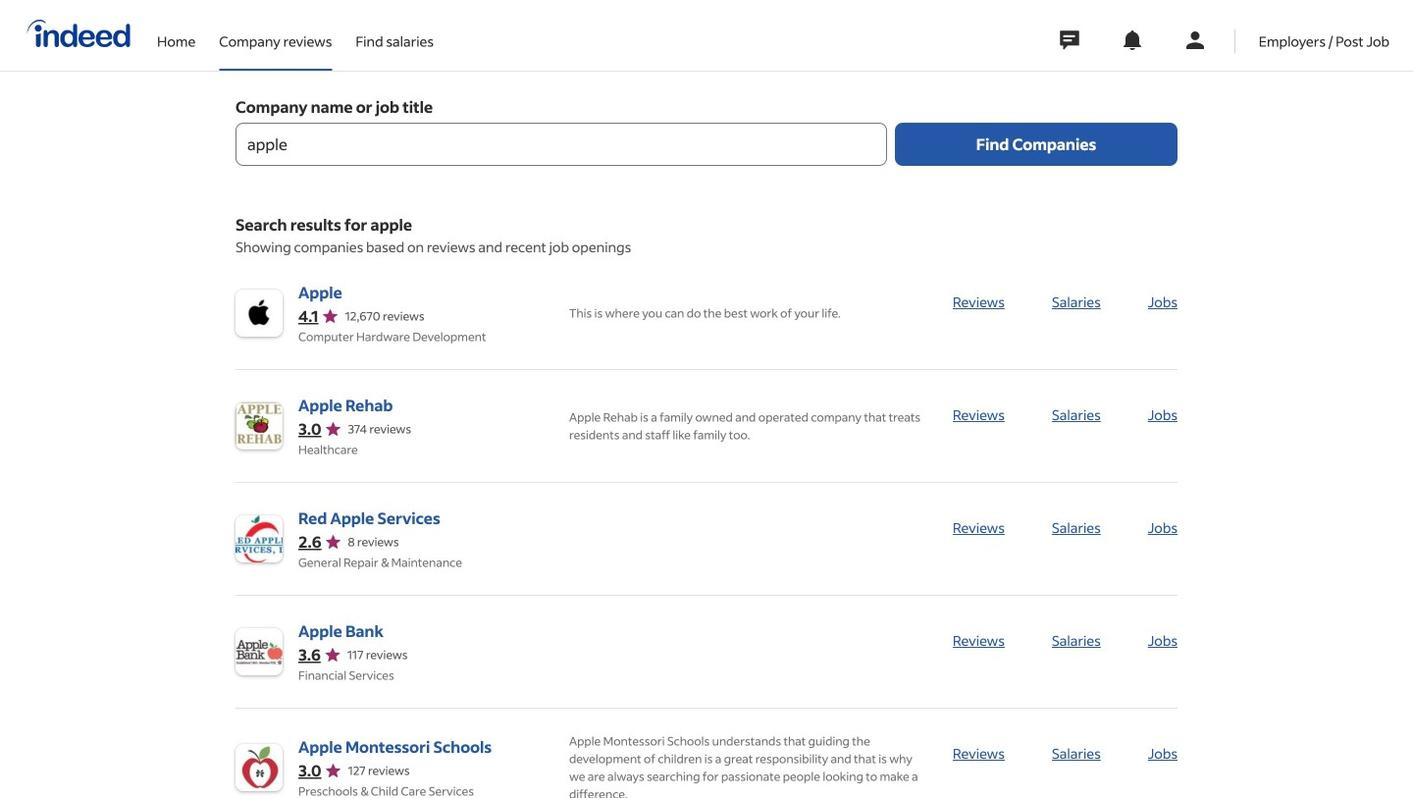 Task type: describe. For each thing, give the bounding box(es) containing it.
messages unread count 0 image
[[1057, 21, 1083, 60]]

notifications unread count 0 image
[[1121, 28, 1144, 52]]



Task type: locate. For each thing, give the bounding box(es) containing it.
None field
[[236, 123, 887, 166]]

account image
[[1184, 28, 1207, 52]]



Task type: vqa. For each thing, say whether or not it's contained in the screenshot.
Messages Unread count 0 image
yes



